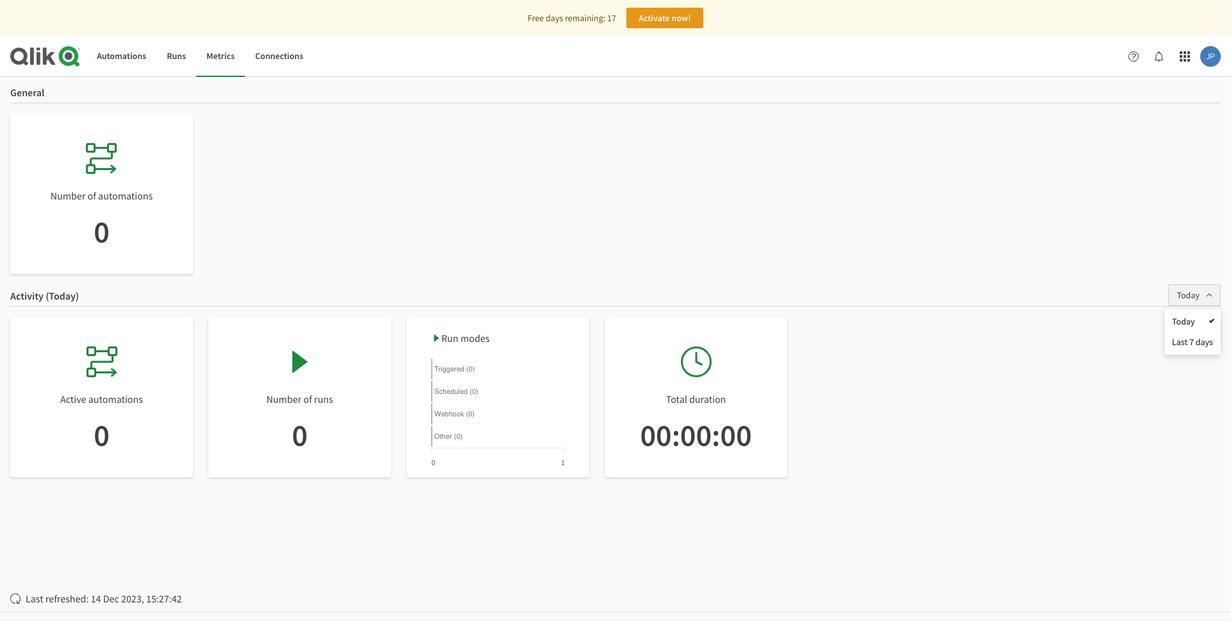 Task type: vqa. For each thing, say whether or not it's contained in the screenshot.
Today Option
yes



Task type: describe. For each thing, give the bounding box(es) containing it.
connections
[[255, 50, 304, 62]]

runs
[[314, 393, 333, 405]]

activity (today)
[[10, 289, 79, 302]]

free
[[528, 12, 544, 24]]

7
[[1190, 336, 1195, 348]]

today option
[[1165, 311, 1222, 332]]

number for number of automations
[[50, 189, 86, 202]]

free days remaining: 17
[[528, 12, 617, 24]]

days inside option
[[1196, 336, 1214, 348]]

metrics
[[207, 50, 235, 62]]

modes
[[461, 332, 490, 345]]

metrics button
[[196, 36, 245, 77]]

17
[[608, 12, 617, 24]]

last 7 days option
[[1165, 332, 1222, 352]]

(today)
[[46, 289, 79, 302]]

last refreshed: 14 dec 2023, 15:27:42
[[26, 592, 182, 605]]

now!
[[672, 12, 691, 24]]

automations
[[97, 50, 146, 62]]

total duration
[[666, 393, 727, 405]]

14
[[91, 592, 101, 605]]

tab list containing automations
[[87, 36, 314, 77]]

today for today dropdown button
[[1178, 289, 1200, 301]]

number of automations
[[50, 189, 153, 202]]

total
[[666, 393, 688, 405]]

run
[[442, 332, 459, 345]]

0 vertical spatial days
[[546, 12, 564, 24]]

list box containing today
[[1165, 309, 1222, 355]]

duration
[[690, 393, 727, 405]]

activate now! link
[[627, 8, 704, 28]]

15:27:42
[[146, 592, 182, 605]]



Task type: locate. For each thing, give the bounding box(es) containing it.
last
[[1173, 336, 1188, 348], [26, 592, 43, 605]]

last inside option
[[1173, 336, 1188, 348]]

0 vertical spatial last
[[1173, 336, 1188, 348]]

days right free
[[546, 12, 564, 24]]

number
[[50, 189, 86, 202], [267, 393, 302, 405]]

last left refreshed:
[[26, 592, 43, 605]]

today up 7
[[1173, 316, 1196, 327]]

last 7 days
[[1173, 336, 1214, 348]]

today for today option on the right bottom of page
[[1173, 316, 1196, 327]]

1 horizontal spatial number
[[267, 393, 302, 405]]

1 vertical spatial automations
[[88, 393, 143, 405]]

today up today option on the right bottom of page
[[1178, 289, 1200, 301]]

days
[[546, 12, 564, 24], [1196, 336, 1214, 348]]

of for automations
[[88, 189, 96, 202]]

last for last refreshed: 14 dec 2023, 15:27:42
[[26, 592, 43, 605]]

1 vertical spatial last
[[26, 592, 43, 605]]

active
[[60, 393, 86, 405]]

general
[[10, 86, 45, 99]]

1 horizontal spatial days
[[1196, 336, 1214, 348]]

today button
[[1169, 284, 1222, 306]]

activate now!
[[639, 12, 691, 24]]

0 vertical spatial automations
[[98, 189, 153, 202]]

0 horizontal spatial of
[[88, 189, 96, 202]]

active automations
[[60, 393, 143, 405]]

connections button
[[245, 36, 314, 77]]

today inside dropdown button
[[1178, 289, 1200, 301]]

remaining:
[[565, 12, 606, 24]]

today inside option
[[1173, 316, 1196, 327]]

last left 7
[[1173, 336, 1188, 348]]

automations button
[[87, 36, 157, 77]]

last for last 7 days
[[1173, 336, 1188, 348]]

1 vertical spatial days
[[1196, 336, 1214, 348]]

activate
[[639, 12, 670, 24]]

list box
[[1165, 309, 1222, 355]]

0 horizontal spatial days
[[546, 12, 564, 24]]

activity
[[10, 289, 44, 302]]

dec
[[103, 592, 119, 605]]

of
[[88, 189, 96, 202], [304, 393, 312, 405]]

0 horizontal spatial last
[[26, 592, 43, 605]]

0 vertical spatial of
[[88, 189, 96, 202]]

tab list
[[87, 36, 314, 77]]

1 horizontal spatial of
[[304, 393, 312, 405]]

today
[[1178, 289, 1200, 301], [1173, 316, 1196, 327]]

0 vertical spatial today
[[1178, 289, 1200, 301]]

1 horizontal spatial last
[[1173, 336, 1188, 348]]

runs button
[[157, 36, 196, 77]]

refreshed:
[[45, 592, 89, 605]]

of for runs
[[304, 393, 312, 405]]

1 vertical spatial number
[[267, 393, 302, 405]]

number for number of runs
[[267, 393, 302, 405]]

runs
[[167, 50, 186, 62]]

days right 7
[[1196, 336, 1214, 348]]

number of runs
[[267, 393, 333, 405]]

0 vertical spatial number
[[50, 189, 86, 202]]

automations
[[98, 189, 153, 202], [88, 393, 143, 405]]

1 vertical spatial today
[[1173, 316, 1196, 327]]

run modes
[[442, 332, 490, 345]]

2023,
[[121, 592, 144, 605]]

1 vertical spatial of
[[304, 393, 312, 405]]

0 horizontal spatial number
[[50, 189, 86, 202]]



